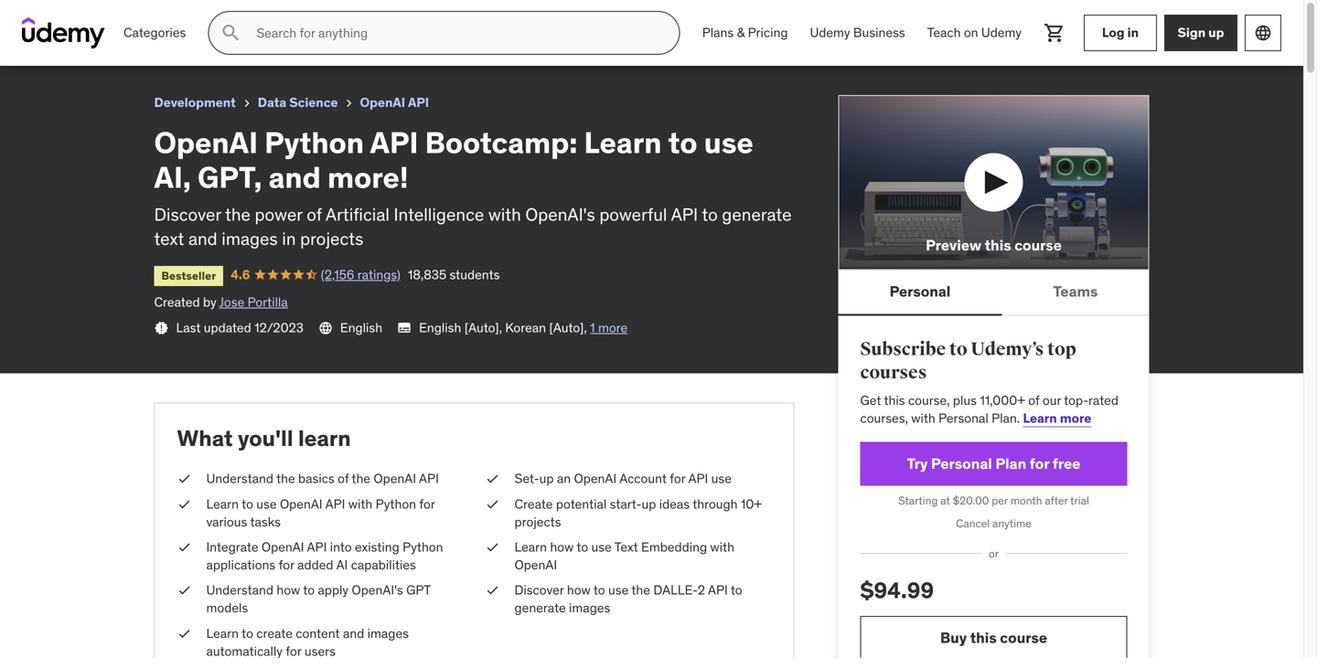 Task type: vqa. For each thing, say whether or not it's contained in the screenshot.
"CRFT Productions" IMAGE
no



Task type: locate. For each thing, give the bounding box(es) containing it.
1 horizontal spatial english
[[419, 320, 462, 336]]

this inside get this course, plus 11,000+ of our top-rated courses, with personal plan.
[[885, 393, 906, 409]]

what you'll learn
[[177, 425, 351, 452]]

1 vertical spatial of
[[1029, 393, 1040, 409]]

images down learn how to use text embedding with openai
[[569, 601, 611, 617]]

1 vertical spatial up
[[540, 471, 554, 488]]

bestseller
[[22, 34, 77, 48], [162, 269, 216, 283]]

18,835 students down intelligence
[[408, 267, 500, 283]]

into
[[330, 539, 352, 556]]

1 horizontal spatial projects
[[515, 514, 562, 531]]

trial
[[1071, 494, 1090, 509]]

1 understand from the top
[[206, 471, 274, 488]]

xsmall image left integrate
[[177, 539, 192, 557]]

images down power
[[222, 228, 278, 250]]

updated
[[204, 320, 251, 336]]

for inside try personal plan for free link
[[1030, 455, 1050, 474]]

discover inside openai python api bootcamp: learn to use ai, gpt, and more! discover the power of artificial intelligence with openai's powerful api to generate text and images in projects
[[154, 204, 221, 226]]

dalle-
[[654, 583, 698, 599]]

top
[[1048, 338, 1077, 361]]

1 horizontal spatial bootcamp:
[[425, 124, 578, 161]]

generate
[[722, 204, 792, 226], [515, 601, 566, 617]]

gpt
[[406, 583, 431, 599]]

1 horizontal spatial openai's
[[526, 204, 596, 226]]

for inside 'integrate openai api into existing python applications for added ai capabilities'
[[279, 557, 294, 574]]

shopping cart with 0 items image
[[1044, 22, 1066, 44]]

ai, for openai python api bootcamp: learn to use ai, gpt, and more! discover the power of artificial intelligence with openai's powerful api to generate text and images in projects
[[154, 159, 191, 196]]

1 horizontal spatial ai,
[[317, 8, 336, 27]]

0 vertical spatial generate
[[722, 204, 792, 226]]

2 xsmall image from the top
[[177, 625, 192, 643]]

sign up
[[1178, 24, 1225, 41]]

2 horizontal spatial images
[[569, 601, 611, 617]]

with down 'through' on the bottom
[[711, 539, 735, 556]]

up
[[1209, 24, 1225, 41], [540, 471, 554, 488], [642, 496, 657, 513]]

understand up models at bottom left
[[206, 583, 274, 599]]

more! inside openai python api bootcamp: learn to use ai, gpt, and more! discover the power of artificial intelligence with openai's powerful api to generate text and images in projects
[[328, 159, 409, 196]]

of inside get this course, plus 11,000+ of our top-rated courses, with personal plan.
[[1029, 393, 1040, 409]]

openai inside openai api link
[[360, 94, 406, 111]]

in down power
[[282, 228, 296, 250]]

0 horizontal spatial in
[[282, 228, 296, 250]]

openai's
[[526, 204, 596, 226], [352, 583, 403, 599]]

data science link
[[258, 92, 338, 114]]

for left added on the left bottom
[[279, 557, 294, 574]]

openai's inside openai python api bootcamp: learn to use ai, gpt, and more! discover the power of artificial intelligence with openai's powerful api to generate text and images in projects
[[526, 204, 596, 226]]

up for sign
[[1209, 24, 1225, 41]]

development
[[154, 94, 236, 111]]

personal up $20.00
[[932, 455, 993, 474]]

0 horizontal spatial openai's
[[352, 583, 403, 599]]

0 vertical spatial bootcamp:
[[150, 8, 226, 27]]

projects down artificial
[[300, 228, 364, 250]]

artificial
[[326, 204, 390, 226]]

with down course,
[[912, 411, 936, 427]]

plan
[[996, 455, 1027, 474]]

the
[[225, 204, 251, 226], [276, 471, 295, 488], [352, 471, 371, 488], [632, 583, 651, 599]]

(2,156 ratings) left submit search icon
[[132, 32, 212, 48]]

text
[[154, 228, 184, 250]]

1 horizontal spatial more
[[1061, 411, 1092, 427]]

,
[[584, 320, 587, 336]]

1 vertical spatial gpt,
[[198, 159, 262, 196]]

teach on udemy
[[928, 24, 1022, 41]]

with inside the learn to use openai api with python for various tasks
[[349, 496, 373, 513]]

ai, up text
[[154, 159, 191, 196]]

images down the gpt
[[368, 626, 409, 642]]

0 vertical spatial personal
[[890, 282, 951, 301]]

0 vertical spatial more!
[[404, 8, 445, 27]]

more right the 1
[[599, 320, 628, 336]]

learn up various in the bottom left of the page
[[206, 496, 239, 513]]

1 vertical spatial projects
[[515, 514, 562, 531]]

1 vertical spatial understand
[[206, 583, 274, 599]]

4.6 left categories dropdown button on the top left
[[91, 32, 111, 48]]

1 horizontal spatial gpt,
[[339, 8, 371, 27]]

of left "our"
[[1029, 393, 1040, 409]]

understand up various in the bottom left of the page
[[206, 471, 274, 488]]

and inside learn to create content and images automatically for users
[[343, 626, 365, 642]]

0 horizontal spatial 18,835
[[219, 32, 258, 48]]

students up [auto], korean
[[450, 267, 500, 283]]

ai, up science
[[317, 8, 336, 27]]

1 horizontal spatial (2,156
[[321, 267, 355, 283]]

personal down preview
[[890, 282, 951, 301]]

1 vertical spatial in
[[282, 228, 296, 250]]

1 horizontal spatial 4.6
[[231, 267, 250, 283]]

in right log at the right top of page
[[1128, 24, 1140, 41]]

1 horizontal spatial up
[[642, 496, 657, 513]]

0 horizontal spatial ai,
[[154, 159, 191, 196]]

python down science
[[265, 124, 364, 161]]

the right 'basics'
[[352, 471, 371, 488]]

for up the gpt
[[420, 496, 435, 513]]

python up capabilities
[[403, 539, 443, 556]]

starting
[[899, 494, 938, 509]]

learn down models at bottom left
[[206, 626, 239, 642]]

1 vertical spatial ratings)
[[358, 267, 401, 283]]

0 vertical spatial up
[[1209, 24, 1225, 41]]

created by jose portilla
[[154, 294, 288, 311]]

2 english from the left
[[419, 320, 462, 336]]

0 vertical spatial course
[[1015, 236, 1063, 255]]

openai's inside understand how to apply openai's gpt models
[[352, 583, 403, 599]]

0 horizontal spatial (2,156 ratings)
[[132, 32, 212, 48]]

images inside the discover how to use the dalle-2 api to generate images
[[569, 601, 611, 617]]

personal down plus
[[939, 411, 989, 427]]

what
[[177, 425, 233, 452]]

understand how to apply openai's gpt models
[[206, 583, 431, 617]]

models
[[206, 601, 248, 617]]

gpt, inside openai python api bootcamp: learn to use ai, gpt, and more! discover the power of artificial intelligence with openai's powerful api to generate text and images in projects
[[198, 159, 262, 196]]

course inside "$94.99 buy this course"
[[1001, 629, 1048, 648]]

learn down "our"
[[1024, 411, 1058, 427]]

categories button
[[113, 11, 197, 55]]

discover up text
[[154, 204, 221, 226]]

for down create
[[286, 644, 302, 659]]

how down potential
[[550, 539, 574, 556]]

use inside learn how to use text embedding with openai
[[592, 539, 612, 556]]

xsmall image
[[240, 96, 254, 111], [342, 96, 356, 111], [154, 321, 169, 336], [177, 471, 192, 489], [486, 471, 500, 489], [177, 496, 192, 514], [486, 496, 500, 514], [486, 539, 500, 557], [177, 582, 192, 600], [486, 582, 500, 600]]

of right power
[[307, 204, 322, 226]]

personal inside get this course, plus 11,000+ of our top-rated courses, with personal plan.
[[939, 411, 989, 427]]

0 vertical spatial images
[[222, 228, 278, 250]]

0 horizontal spatial students
[[261, 32, 311, 48]]

for left free
[[1030, 455, 1050, 474]]

try
[[908, 455, 928, 474]]

sign up link
[[1165, 15, 1238, 51]]

18,835 down 'openai python api bootcamp: learn to use ai, gpt, and more!'
[[219, 32, 258, 48]]

gpt, for openai python api bootcamp: learn to use ai, gpt, and more! discover the power of artificial intelligence with openai's powerful api to generate text and images in projects
[[198, 159, 262, 196]]

more
[[599, 320, 628, 336], [1061, 411, 1092, 427]]

plan.
[[992, 411, 1021, 427]]

more! up the openai api at the left
[[404, 8, 445, 27]]

1 horizontal spatial of
[[338, 471, 349, 488]]

0 horizontal spatial more
[[599, 320, 628, 336]]

0 vertical spatial in
[[1128, 24, 1140, 41]]

the left power
[[225, 204, 251, 226]]

get this course, plus 11,000+ of our top-rated courses, with personal plan.
[[861, 393, 1119, 427]]

text
[[615, 539, 639, 556]]

0 vertical spatial (2,156
[[132, 32, 166, 48]]

subscribe
[[861, 338, 947, 361]]

0 vertical spatial openai's
[[526, 204, 596, 226]]

1 vertical spatial 18,835 students
[[408, 267, 500, 283]]

english right closed captions image
[[419, 320, 462, 336]]

ai, inside openai python api bootcamp: learn to use ai, gpt, and more! discover the power of artificial intelligence with openai's powerful api to generate text and images in projects
[[154, 159, 191, 196]]

2 understand from the top
[[206, 583, 274, 599]]

this up courses,
[[885, 393, 906, 409]]

1 vertical spatial bootcamp:
[[425, 124, 578, 161]]

2 horizontal spatial up
[[1209, 24, 1225, 41]]

course up "teams"
[[1015, 236, 1063, 255]]

powerful
[[600, 204, 668, 226]]

18,835
[[219, 32, 258, 48], [408, 267, 447, 283]]

bootcamp: for openai python api bootcamp: learn to use ai, gpt, and more!
[[150, 8, 226, 27]]

0 vertical spatial xsmall image
[[177, 539, 192, 557]]

1 horizontal spatial bestseller
[[162, 269, 216, 283]]

1 horizontal spatial udemy
[[982, 24, 1022, 41]]

&
[[737, 24, 745, 41]]

with inside get this course, plus 11,000+ of our top-rated courses, with personal plan.
[[912, 411, 936, 427]]

to inside learn to create content and images automatically for users
[[242, 626, 253, 642]]

this inside button
[[985, 236, 1012, 255]]

1 vertical spatial personal
[[939, 411, 989, 427]]

start-
[[610, 496, 642, 513]]

0 horizontal spatial udemy
[[810, 24, 851, 41]]

0 vertical spatial of
[[307, 204, 322, 226]]

discover down create
[[515, 583, 564, 599]]

learn inside learn how to use text embedding with openai
[[515, 539, 547, 556]]

0 horizontal spatial up
[[540, 471, 554, 488]]

to
[[272, 8, 286, 27], [669, 124, 698, 161], [702, 204, 718, 226], [950, 338, 968, 361], [242, 496, 253, 513], [577, 539, 589, 556], [303, 583, 315, 599], [594, 583, 606, 599], [731, 583, 743, 599], [242, 626, 253, 642]]

submit search image
[[220, 22, 242, 44]]

(2,156 up course language image
[[321, 267, 355, 283]]

openai's down capabilities
[[352, 583, 403, 599]]

ratings) left submit search icon
[[169, 32, 212, 48]]

openai inside the learn to use openai api with python for various tasks
[[280, 496, 323, 513]]

0 vertical spatial 18,835
[[219, 32, 258, 48]]

how down added on the left bottom
[[277, 583, 300, 599]]

xsmall image left create
[[177, 625, 192, 643]]

0 horizontal spatial projects
[[300, 228, 364, 250]]

0 vertical spatial gpt,
[[339, 8, 371, 27]]

how down learn how to use text embedding with openai
[[567, 583, 591, 599]]

of right 'basics'
[[338, 471, 349, 488]]

1 vertical spatial (2,156 ratings)
[[321, 267, 401, 283]]

learn down create
[[515, 539, 547, 556]]

course right buy
[[1001, 629, 1048, 648]]

0 vertical spatial discover
[[154, 204, 221, 226]]

18,835 students down 'openai python api bootcamp: learn to use ai, gpt, and more!'
[[219, 32, 311, 48]]

learn inside learn to create content and images automatically for users
[[206, 626, 239, 642]]

python inside the learn to use openai api with python for various tasks
[[376, 496, 416, 513]]

xsmall image
[[177, 539, 192, 557], [177, 625, 192, 643]]

openai api
[[360, 94, 429, 111]]

learn for learn how to use text embedding with openai
[[515, 539, 547, 556]]

applications
[[206, 557, 276, 574]]

and
[[375, 8, 401, 27], [269, 159, 321, 196], [189, 228, 218, 250], [343, 626, 365, 642]]

0 horizontal spatial bestseller
[[22, 34, 77, 48]]

and right "content"
[[343, 626, 365, 642]]

1 horizontal spatial images
[[368, 626, 409, 642]]

set-up an openai account for api use
[[515, 471, 732, 488]]

(2,156 ratings)
[[132, 32, 212, 48], [321, 267, 401, 283]]

2 vertical spatial this
[[971, 629, 997, 648]]

the left 'basics'
[[276, 471, 295, 488]]

understand for understand the basics of the openai api
[[206, 471, 274, 488]]

1 horizontal spatial in
[[1128, 24, 1140, 41]]

for
[[1030, 455, 1050, 474], [670, 471, 686, 488], [420, 496, 435, 513], [279, 557, 294, 574], [286, 644, 302, 659]]

1 vertical spatial openai's
[[352, 583, 403, 599]]

1 vertical spatial bestseller
[[162, 269, 216, 283]]

preview this course
[[926, 236, 1063, 255]]

openai's left "powerful"
[[526, 204, 596, 226]]

(2,156
[[132, 32, 166, 48], [321, 267, 355, 283]]

create
[[515, 496, 553, 513]]

data
[[258, 94, 287, 111]]

choose a language image
[[1255, 24, 1273, 42]]

learn up "powerful"
[[584, 124, 662, 161]]

last updated 12/2023
[[176, 320, 304, 336]]

with right intelligence
[[489, 204, 522, 226]]

0 horizontal spatial english
[[340, 320, 383, 336]]

for inside the learn to use openai api with python for various tasks
[[420, 496, 435, 513]]

2 vertical spatial images
[[368, 626, 409, 642]]

with inside learn how to use text embedding with openai
[[711, 539, 735, 556]]

1 vertical spatial generate
[[515, 601, 566, 617]]

development link
[[154, 92, 236, 114]]

up left an
[[540, 471, 554, 488]]

0 horizontal spatial 4.6
[[91, 32, 111, 48]]

bootcamp: for openai python api bootcamp: learn to use ai, gpt, and more! discover the power of artificial intelligence with openai's powerful api to generate text and images in projects
[[425, 124, 578, 161]]

xsmall image for learn how to use text embedding with openai
[[486, 539, 500, 557]]

rated
[[1089, 393, 1119, 409]]

0 horizontal spatial ratings)
[[169, 32, 212, 48]]

18,835 students
[[219, 32, 311, 48], [408, 267, 500, 283]]

ai, for openai python api bootcamp: learn to use ai, gpt, and more!
[[317, 8, 336, 27]]

for up ideas
[[670, 471, 686, 488]]

2 vertical spatial personal
[[932, 455, 993, 474]]

personal
[[890, 282, 951, 301], [939, 411, 989, 427], [932, 455, 993, 474]]

understand inside understand how to apply openai's gpt models
[[206, 583, 274, 599]]

english
[[340, 320, 383, 336], [419, 320, 462, 336]]

use inside openai python api bootcamp: learn to use ai, gpt, and more! discover the power of artificial intelligence with openai's powerful api to generate text and images in projects
[[704, 124, 754, 161]]

1 horizontal spatial discover
[[515, 583, 564, 599]]

0 horizontal spatial generate
[[515, 601, 566, 617]]

api inside 'integrate openai api into existing python applications for added ai capabilities'
[[307, 539, 327, 556]]

0 horizontal spatial bootcamp:
[[150, 8, 226, 27]]

how inside learn how to use text embedding with openai
[[550, 539, 574, 556]]

1 horizontal spatial generate
[[722, 204, 792, 226]]

learn inside the learn to use openai api with python for various tasks
[[206, 496, 239, 513]]

18,835 up closed captions image
[[408, 267, 447, 283]]

of inside openai python api bootcamp: learn to use ai, gpt, and more! discover the power of artificial intelligence with openai's powerful api to generate text and images in projects
[[307, 204, 322, 226]]

xsmall image for integrate
[[177, 539, 192, 557]]

set-
[[515, 471, 540, 488]]

4.6
[[91, 32, 111, 48], [231, 267, 250, 283]]

1 horizontal spatial students
[[450, 267, 500, 283]]

for for learn to use openai api with python for various tasks
[[420, 496, 435, 513]]

jose portilla link
[[219, 294, 288, 311]]

0 horizontal spatial of
[[307, 204, 322, 226]]

up left ideas
[[642, 496, 657, 513]]

1 vertical spatial (2,156
[[321, 267, 355, 283]]

try personal plan for free link
[[861, 443, 1128, 487]]

course inside button
[[1015, 236, 1063, 255]]

bootcamp:
[[150, 8, 226, 27], [425, 124, 578, 161]]

of
[[307, 204, 322, 226], [1029, 393, 1040, 409], [338, 471, 349, 488]]

this right preview
[[985, 236, 1012, 255]]

english right course language image
[[340, 320, 383, 336]]

projects down create
[[515, 514, 562, 531]]

power
[[255, 204, 303, 226]]

tab list
[[839, 270, 1150, 316]]

Search for anything text field
[[253, 17, 658, 49]]

1 vertical spatial course
[[1001, 629, 1048, 648]]

0 horizontal spatial images
[[222, 228, 278, 250]]

2 vertical spatial up
[[642, 496, 657, 513]]

more down top-
[[1061, 411, 1092, 427]]

1 vertical spatial images
[[569, 601, 611, 617]]

udemy business
[[810, 24, 906, 41]]

students right submit search icon
[[261, 32, 311, 48]]

0 horizontal spatial gpt,
[[198, 159, 262, 196]]

1 english from the left
[[340, 320, 383, 336]]

2 horizontal spatial of
[[1029, 393, 1040, 409]]

more! up artificial
[[328, 159, 409, 196]]

1 vertical spatial ai,
[[154, 159, 191, 196]]

(2,156 up development
[[132, 32, 166, 48]]

udemy left business
[[810, 24, 851, 41]]

images inside openai python api bootcamp: learn to use ai, gpt, and more! discover the power of artificial intelligence with openai's powerful api to generate text and images in projects
[[222, 228, 278, 250]]

with down "understand the basics of the openai api"
[[349, 496, 373, 513]]

how inside understand how to apply openai's gpt models
[[277, 583, 300, 599]]

at
[[941, 494, 951, 509]]

plans & pricing
[[703, 24, 788, 41]]

added
[[298, 557, 334, 574]]

up inside the create potential start-up ideas through 10+ projects
[[642, 496, 657, 513]]

1 vertical spatial this
[[885, 393, 906, 409]]

0 vertical spatial this
[[985, 236, 1012, 255]]

bootcamp: inside openai python api bootcamp: learn to use ai, gpt, and more! discover the power of artificial intelligence with openai's powerful api to generate text and images in projects
[[425, 124, 578, 161]]

4.6 up jose
[[231, 267, 250, 283]]

1 horizontal spatial 18,835
[[408, 267, 447, 283]]

course language image
[[318, 321, 333, 336]]

(2,156 ratings) down artificial
[[321, 267, 401, 283]]

1 xsmall image from the top
[[177, 539, 192, 557]]

how inside the discover how to use the dalle-2 api to generate images
[[567, 583, 591, 599]]

0 vertical spatial ai,
[[317, 8, 336, 27]]

in inside openai python api bootcamp: learn to use ai, gpt, and more! discover the power of artificial intelligence with openai's powerful api to generate text and images in projects
[[282, 228, 296, 250]]

learn
[[230, 8, 269, 27], [584, 124, 662, 161], [1024, 411, 1058, 427], [206, 496, 239, 513], [515, 539, 547, 556], [206, 626, 239, 642]]

python inside 'integrate openai api into existing python applications for added ai capabilities'
[[403, 539, 443, 556]]

for inside learn to create content and images automatically for users
[[286, 644, 302, 659]]

the left dalle-
[[632, 583, 651, 599]]

python up existing
[[376, 496, 416, 513]]

udemy right on
[[982, 24, 1022, 41]]

udemy business link
[[799, 11, 917, 55]]

0 vertical spatial ratings)
[[169, 32, 212, 48]]

0 vertical spatial projects
[[300, 228, 364, 250]]

up right sign
[[1209, 24, 1225, 41]]

how for learn
[[550, 539, 574, 556]]

automatically
[[206, 644, 283, 659]]

this right buy
[[971, 629, 997, 648]]

1 vertical spatial discover
[[515, 583, 564, 599]]

0 horizontal spatial 18,835 students
[[219, 32, 311, 48]]

gpt,
[[339, 8, 371, 27], [198, 159, 262, 196]]

udemy
[[810, 24, 851, 41], [982, 24, 1022, 41]]

ratings) up closed captions image
[[358, 267, 401, 283]]



Task type: describe. For each thing, give the bounding box(es) containing it.
1 vertical spatial 4.6
[[231, 267, 250, 283]]

use inside the discover how to use the dalle-2 api to generate images
[[609, 583, 629, 599]]

12/2023
[[255, 320, 304, 336]]

starting at $20.00 per month after trial cancel anytime
[[899, 494, 1090, 531]]

closed captions image
[[397, 321, 412, 336]]

and up power
[[269, 159, 321, 196]]

0 vertical spatial 4.6
[[91, 32, 111, 48]]

to inside subscribe to udemy's top courses
[[950, 338, 968, 361]]

ideas
[[660, 496, 690, 513]]

an
[[557, 471, 571, 488]]

up for set-
[[540, 471, 554, 488]]

users
[[305, 644, 336, 659]]

preview this course button
[[839, 95, 1150, 270]]

integrate openai api into existing python applications for added ai capabilities
[[206, 539, 443, 574]]

2 udemy from the left
[[982, 24, 1022, 41]]

openai inside 'integrate openai api into existing python applications for added ai capabilities'
[[262, 539, 304, 556]]

udemy's
[[971, 338, 1045, 361]]

create
[[257, 626, 293, 642]]

the inside openai python api bootcamp: learn to use ai, gpt, and more! discover the power of artificial intelligence with openai's powerful api to generate text and images in projects
[[225, 204, 251, 226]]

1
[[590, 320, 595, 336]]

preview
[[926, 236, 982, 255]]

1 horizontal spatial (2,156 ratings)
[[321, 267, 401, 283]]

more! for openai python api bootcamp: learn to use ai, gpt, and more! discover the power of artificial intelligence with openai's powerful api to generate text and images in projects
[[328, 159, 409, 196]]

$94.99
[[861, 578, 935, 605]]

you'll
[[238, 425, 293, 452]]

existing
[[355, 539, 400, 556]]

account
[[620, 471, 667, 488]]

[auto], korean
[[465, 320, 546, 336]]

to inside understand how to apply openai's gpt models
[[303, 583, 315, 599]]

subscribe to udemy's top courses
[[861, 338, 1077, 384]]

and up the openai api at the left
[[375, 8, 401, 27]]

learn how to use text embedding with openai
[[515, 539, 735, 574]]

gpt, for openai python api bootcamp: learn to use ai, gpt, and more!
[[339, 8, 371, 27]]

month
[[1011, 494, 1043, 509]]

our
[[1043, 393, 1062, 409]]

openai inside learn how to use text embedding with openai
[[515, 557, 558, 574]]

courses,
[[861, 411, 909, 427]]

udemy image
[[22, 17, 105, 49]]

free
[[1053, 455, 1081, 474]]

by
[[203, 294, 217, 311]]

[auto]
[[550, 320, 584, 336]]

this for preview
[[985, 236, 1012, 255]]

generate inside openai python api bootcamp: learn to use ai, gpt, and more! discover the power of artificial intelligence with openai's powerful api to generate text and images in projects
[[722, 204, 792, 226]]

2 vertical spatial of
[[338, 471, 349, 488]]

0 vertical spatial students
[[261, 32, 311, 48]]

learn up data
[[230, 8, 269, 27]]

through
[[693, 496, 738, 513]]

more! for openai python api bootcamp: learn to use ai, gpt, and more!
[[404, 8, 445, 27]]

python left categories
[[70, 8, 120, 27]]

tasks
[[250, 514, 281, 531]]

learn to use openai api with python for various tasks
[[206, 496, 435, 531]]

various
[[206, 514, 247, 531]]

0 vertical spatial bestseller
[[22, 34, 77, 48]]

xsmall image for create potential start-up ideas through 10+ projects
[[486, 496, 500, 514]]

for for learn to create content and images automatically for users
[[286, 644, 302, 659]]

openai python api bootcamp: learn to use ai, gpt, and more!
[[15, 8, 445, 27]]

learn more link
[[1024, 411, 1092, 427]]

api inside the discover how to use the dalle-2 api to generate images
[[708, 583, 728, 599]]

last
[[176, 320, 201, 336]]

learn for learn more
[[1024, 411, 1058, 427]]

to inside learn how to use text embedding with openai
[[577, 539, 589, 556]]

xsmall image for understand how to apply openai's gpt models
[[177, 582, 192, 600]]

content
[[296, 626, 340, 642]]

1 vertical spatial students
[[450, 267, 500, 283]]

tab list containing personal
[[839, 270, 1150, 316]]

understand the basics of the openai api
[[206, 471, 439, 488]]

understand for understand how to apply openai's gpt models
[[206, 583, 274, 599]]

1 vertical spatial more
[[1061, 411, 1092, 427]]

1 horizontal spatial 18,835 students
[[408, 267, 500, 283]]

0 vertical spatial (2,156 ratings)
[[132, 32, 212, 48]]

1 horizontal spatial ratings)
[[358, 267, 401, 283]]

openai inside openai python api bootcamp: learn to use ai, gpt, and more! discover the power of artificial intelligence with openai's powerful api to generate text and images in projects
[[154, 124, 258, 161]]

$94.99 buy this course
[[861, 578, 1048, 648]]

get
[[861, 393, 882, 409]]

top-
[[1065, 393, 1089, 409]]

per
[[992, 494, 1009, 509]]

1 more button
[[590, 319, 628, 337]]

business
[[854, 24, 906, 41]]

$20.00
[[953, 494, 990, 509]]

xsmall image for set-up an openai account for api use
[[486, 471, 500, 489]]

pricing
[[748, 24, 788, 41]]

or
[[989, 547, 999, 561]]

xsmall image for understand the basics of the openai api
[[177, 471, 192, 489]]

english for english [auto], korean [auto] , 1 more
[[419, 320, 462, 336]]

and right text
[[189, 228, 218, 250]]

potential
[[556, 496, 607, 513]]

0 vertical spatial more
[[599, 320, 628, 336]]

learn
[[298, 425, 351, 452]]

create potential start-up ideas through 10+ projects
[[515, 496, 762, 531]]

teach
[[928, 24, 961, 41]]

buy this course button
[[861, 617, 1128, 659]]

11,000+
[[981, 393, 1026, 409]]

learn for learn to create content and images automatically for users
[[206, 626, 239, 642]]

images inside learn to create content and images automatically for users
[[368, 626, 409, 642]]

1 vertical spatial 18,835
[[408, 267, 447, 283]]

plans & pricing link
[[692, 11, 799, 55]]

log
[[1103, 24, 1125, 41]]

discover how to use the dalle-2 api to generate images
[[515, 583, 743, 617]]

course,
[[909, 393, 951, 409]]

teams
[[1054, 282, 1099, 301]]

for for integrate openai api into existing python applications for added ai capabilities
[[279, 557, 294, 574]]

after
[[1046, 494, 1069, 509]]

on
[[965, 24, 979, 41]]

learn inside openai python api bootcamp: learn to use ai, gpt, and more! discover the power of artificial intelligence with openai's powerful api to generate text and images in projects
[[584, 124, 662, 161]]

learn for learn to use openai api with python for various tasks
[[206, 496, 239, 513]]

python inside openai python api bootcamp: learn to use ai, gpt, and more! discover the power of artificial intelligence with openai's powerful api to generate text and images in projects
[[265, 124, 364, 161]]

log in
[[1103, 24, 1140, 41]]

english for english
[[340, 320, 383, 336]]

xsmall image for learn
[[177, 625, 192, 643]]

to inside the learn to use openai api with python for various tasks
[[242, 496, 253, 513]]

embedding
[[642, 539, 708, 556]]

learn to create content and images automatically for users
[[206, 626, 409, 659]]

log in link
[[1085, 15, 1158, 51]]

1 udemy from the left
[[810, 24, 851, 41]]

personal inside button
[[890, 282, 951, 301]]

intelligence
[[394, 204, 484, 226]]

jose
[[219, 294, 245, 311]]

try personal plan for free
[[908, 455, 1081, 474]]

this inside "$94.99 buy this course"
[[971, 629, 997, 648]]

xsmall image for discover how to use the dalle-2 api to generate images
[[486, 582, 500, 600]]

cancel
[[957, 517, 990, 531]]

integrate
[[206, 539, 259, 556]]

projects inside the create potential start-up ideas through 10+ projects
[[515, 514, 562, 531]]

how for understand
[[277, 583, 300, 599]]

openai api link
[[360, 92, 429, 114]]

0 vertical spatial 18,835 students
[[219, 32, 311, 48]]

discover inside the discover how to use the dalle-2 api to generate images
[[515, 583, 564, 599]]

portilla
[[248, 294, 288, 311]]

buy
[[941, 629, 968, 648]]

10+
[[741, 496, 762, 513]]

0 horizontal spatial (2,156
[[132, 32, 166, 48]]

generate inside the discover how to use the dalle-2 api to generate images
[[515, 601, 566, 617]]

how for discover
[[567, 583, 591, 599]]

with inside openai python api bootcamp: learn to use ai, gpt, and more! discover the power of artificial intelligence with openai's powerful api to generate text and images in projects
[[489, 204, 522, 226]]

categories
[[124, 24, 186, 41]]

learn more
[[1024, 411, 1092, 427]]

plans
[[703, 24, 734, 41]]

use inside the learn to use openai api with python for various tasks
[[257, 496, 277, 513]]

data science
[[258, 94, 338, 111]]

xsmall image for learn to use openai api with python for various tasks
[[177, 496, 192, 514]]

this for get
[[885, 393, 906, 409]]

projects inside openai python api bootcamp: learn to use ai, gpt, and more! discover the power of artificial intelligence with openai's powerful api to generate text and images in projects
[[300, 228, 364, 250]]

created
[[154, 294, 200, 311]]

xsmall image for last updated 12/2023
[[154, 321, 169, 336]]

anytime
[[993, 517, 1032, 531]]

english [auto], korean [auto] , 1 more
[[419, 320, 628, 336]]

api inside the learn to use openai api with python for various tasks
[[325, 496, 345, 513]]

the inside the discover how to use the dalle-2 api to generate images
[[632, 583, 651, 599]]



